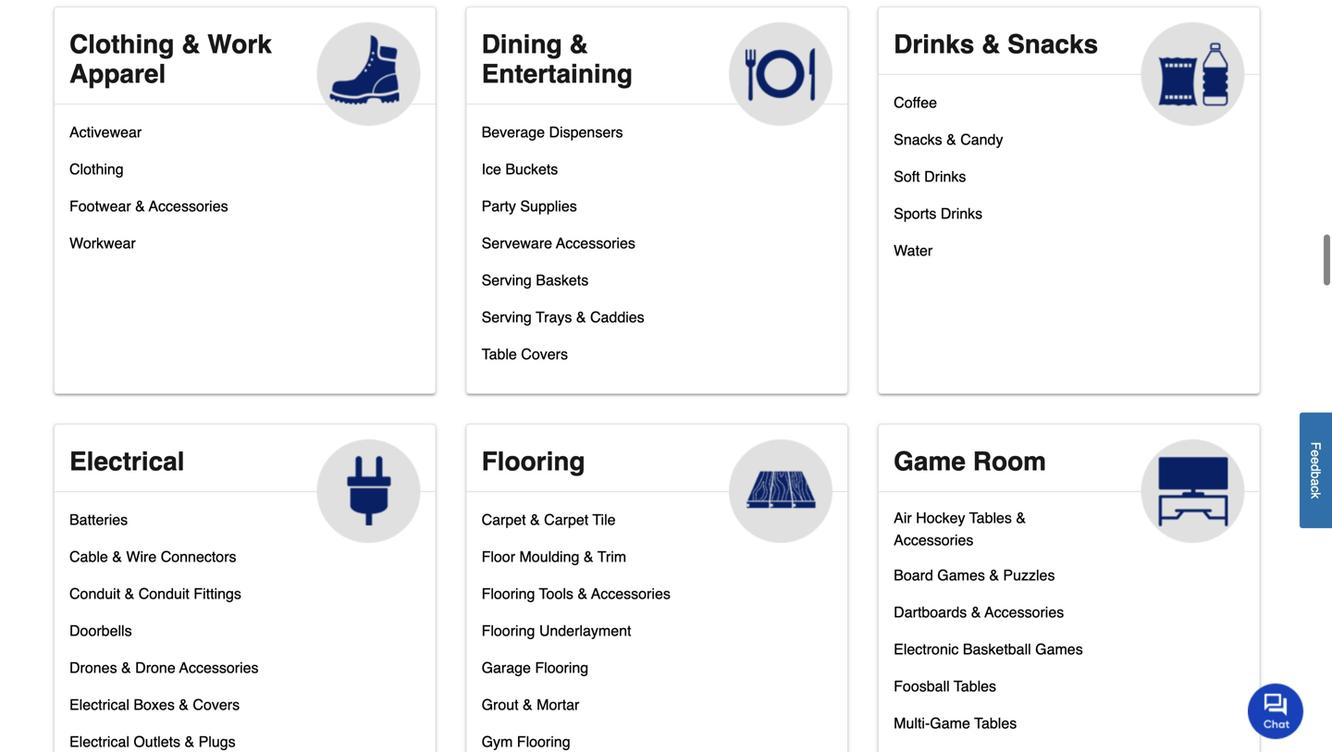Task type: vqa. For each thing, say whether or not it's contained in the screenshot.


Task type: describe. For each thing, give the bounding box(es) containing it.
carpet & carpet tile link
[[482, 507, 616, 544]]

sports
[[894, 205, 937, 222]]

0 vertical spatial games
[[938, 567, 985, 584]]

activewear
[[69, 123, 142, 141]]

1 vertical spatial games
[[1036, 641, 1083, 658]]

baskets
[[536, 272, 589, 289]]

party supplies
[[482, 197, 577, 215]]

b
[[1309, 471, 1324, 479]]

dispensers
[[549, 123, 623, 141]]

buckets
[[506, 160, 558, 178]]

supplies
[[520, 197, 577, 215]]

electrical link
[[55, 425, 435, 543]]

drinks & snacks link
[[879, 7, 1260, 126]]

tables for hockey
[[970, 509, 1012, 526]]

air hockey tables & accessories link
[[894, 507, 1108, 563]]

caddies
[[590, 309, 645, 326]]

multi-
[[894, 715, 930, 732]]

flooring tools & accessories
[[482, 585, 671, 602]]

board
[[894, 567, 934, 584]]

flooring link
[[467, 425, 848, 543]]

ice buckets link
[[482, 156, 558, 193]]

dining
[[482, 30, 562, 59]]

& inside clothing & work apparel
[[182, 30, 200, 59]]

drinks for sports
[[941, 205, 983, 222]]

flooring down flooring underlayment link
[[535, 659, 589, 676]]

apparel
[[69, 59, 166, 89]]

cable & wire connectors link
[[69, 544, 236, 581]]

batteries link
[[69, 507, 128, 544]]

moulding
[[520, 548, 580, 565]]

workwear
[[69, 235, 136, 252]]

grout & mortar link
[[482, 692, 580, 729]]

room
[[973, 447, 1047, 476]]

table covers link
[[482, 341, 568, 378]]

serving for serving trays & caddies
[[482, 309, 532, 326]]

gym flooring link
[[482, 729, 571, 752]]

coffee link
[[894, 90, 937, 127]]

fittings
[[194, 585, 241, 602]]

sports drinks link
[[894, 201, 983, 238]]

activewear link
[[69, 119, 142, 156]]

game room link
[[879, 425, 1260, 543]]

clothing link
[[69, 156, 124, 193]]

f e e d b a c k
[[1309, 442, 1324, 499]]

multi-game tables
[[894, 715, 1017, 732]]

flooring down grout & mortar link
[[517, 733, 571, 750]]

1 conduit from the left
[[69, 585, 120, 602]]

drones & drone accessories
[[69, 659, 259, 676]]

grout
[[482, 696, 519, 713]]

snacks & candy
[[894, 131, 1003, 148]]

dining & entertaining
[[482, 30, 633, 89]]

drinks & snacks image
[[1142, 22, 1245, 126]]

f e e d b a c k button
[[1300, 413, 1332, 528]]

water link
[[894, 238, 933, 275]]

entertaining
[[482, 59, 633, 89]]

snacks & candy link
[[894, 127, 1003, 164]]

wire
[[126, 548, 157, 565]]

serving baskets
[[482, 272, 589, 289]]

ice buckets
[[482, 160, 558, 178]]

dining & entertaining image
[[729, 22, 833, 126]]

underlayment
[[539, 622, 631, 639]]

conduit & conduit fittings
[[69, 585, 241, 602]]

doorbells
[[69, 622, 132, 639]]

flooring underlayment
[[482, 622, 631, 639]]

serveware accessories link
[[482, 230, 636, 267]]

1 vertical spatial game
[[930, 715, 971, 732]]

table
[[482, 346, 517, 363]]

drones & drone accessories link
[[69, 655, 259, 692]]

electronic basketball games link
[[894, 637, 1083, 674]]

d
[[1309, 464, 1324, 471]]

soft drinks
[[894, 168, 966, 185]]

flooring tools & accessories link
[[482, 581, 671, 618]]

clothing & work apparel image
[[317, 22, 421, 126]]

flooring for flooring underlayment
[[482, 622, 535, 639]]

coffee
[[894, 94, 937, 111]]

garage
[[482, 659, 531, 676]]

foosball tables
[[894, 678, 997, 695]]

electronic
[[894, 641, 959, 658]]

basketball
[[963, 641, 1031, 658]]

snacks inside snacks & candy link
[[894, 131, 943, 148]]

grout & mortar
[[482, 696, 580, 713]]

a
[[1309, 479, 1324, 486]]

party
[[482, 197, 516, 215]]

1 e from the top
[[1309, 450, 1324, 457]]

2 e from the top
[[1309, 457, 1324, 464]]

electrical outlets & plugs
[[69, 733, 236, 750]]



Task type: locate. For each thing, give the bounding box(es) containing it.
flooring up garage
[[482, 622, 535, 639]]

flooring image
[[729, 439, 833, 543]]

2 vertical spatial tables
[[975, 715, 1017, 732]]

multi-game tables link
[[894, 711, 1017, 748]]

trim
[[598, 548, 627, 565]]

0 vertical spatial snacks
[[1008, 30, 1099, 59]]

soft
[[894, 168, 920, 185]]

0 vertical spatial drinks
[[894, 30, 975, 59]]

conduit & conduit fittings link
[[69, 581, 241, 618]]

games
[[938, 567, 985, 584], [1036, 641, 1083, 658]]

footwear & accessories link
[[69, 193, 228, 230]]

electrical up batteries at the bottom of page
[[69, 447, 185, 476]]

0 vertical spatial covers
[[521, 346, 568, 363]]

board games & puzzles link
[[894, 563, 1055, 600]]

electrical image
[[317, 439, 421, 543]]

doorbells link
[[69, 618, 132, 655]]

0 horizontal spatial covers
[[193, 696, 240, 713]]

snacks inside drinks & snacks link
[[1008, 30, 1099, 59]]

1 horizontal spatial games
[[1036, 641, 1083, 658]]

2 conduit from the left
[[139, 585, 190, 602]]

0 vertical spatial clothing
[[69, 30, 174, 59]]

drinks inside "link"
[[941, 205, 983, 222]]

clothing for clothing & work apparel
[[69, 30, 174, 59]]

work
[[208, 30, 272, 59]]

0 horizontal spatial games
[[938, 567, 985, 584]]

2 vertical spatial electrical
[[69, 733, 129, 750]]

2 clothing from the top
[[69, 160, 124, 178]]

0 vertical spatial game
[[894, 447, 966, 476]]

accessories down hockey
[[894, 532, 974, 549]]

k
[[1309, 492, 1324, 499]]

2 carpet from the left
[[544, 511, 589, 528]]

hockey
[[916, 509, 966, 526]]

soft drinks link
[[894, 164, 966, 201]]

drinks up coffee on the right
[[894, 30, 975, 59]]

carpet & carpet tile
[[482, 511, 616, 528]]

serving up "table" at the top of page
[[482, 309, 532, 326]]

clothing
[[69, 30, 174, 59], [69, 160, 124, 178]]

1 vertical spatial snacks
[[894, 131, 943, 148]]

accessories down puzzles
[[985, 604, 1064, 621]]

game room image
[[1142, 439, 1245, 543]]

flooring for flooring
[[482, 447, 585, 476]]

air hockey tables & accessories
[[894, 509, 1026, 549]]

2 electrical from the top
[[69, 696, 129, 713]]

ice
[[482, 160, 501, 178]]

conduit up doorbells
[[69, 585, 120, 602]]

gym flooring
[[482, 733, 571, 750]]

flooring for flooring tools & accessories
[[482, 585, 535, 602]]

footwear & accessories
[[69, 197, 228, 215]]

carpet left tile
[[544, 511, 589, 528]]

1 horizontal spatial snacks
[[1008, 30, 1099, 59]]

0 vertical spatial tables
[[970, 509, 1012, 526]]

serving for serving baskets
[[482, 272, 532, 289]]

covers down serving trays & caddies link
[[521, 346, 568, 363]]

0 horizontal spatial carpet
[[482, 511, 526, 528]]

dining & entertaining link
[[467, 7, 848, 126]]

0 vertical spatial serving
[[482, 272, 532, 289]]

flooring down floor
[[482, 585, 535, 602]]

game room
[[894, 447, 1047, 476]]

drinks down snacks & candy link
[[924, 168, 966, 185]]

mortar
[[537, 696, 580, 713]]

conduit
[[69, 585, 120, 602], [139, 585, 190, 602]]

carpet up floor
[[482, 511, 526, 528]]

flooring
[[482, 447, 585, 476], [482, 585, 535, 602], [482, 622, 535, 639], [535, 659, 589, 676], [517, 733, 571, 750]]

1 vertical spatial electrical
[[69, 696, 129, 713]]

1 carpet from the left
[[482, 511, 526, 528]]

puzzles
[[1003, 567, 1055, 584]]

cable
[[69, 548, 108, 565]]

beverage
[[482, 123, 545, 141]]

accessories down trim
[[591, 585, 671, 602]]

serveware
[[482, 235, 552, 252]]

beverage dispensers
[[482, 123, 623, 141]]

2 vertical spatial drinks
[[941, 205, 983, 222]]

0 horizontal spatial snacks
[[894, 131, 943, 148]]

plugs
[[199, 733, 236, 750]]

1 vertical spatial tables
[[954, 678, 997, 695]]

footwear
[[69, 197, 131, 215]]

chat invite button image
[[1248, 683, 1305, 739]]

electrical outlets & plugs link
[[69, 729, 236, 752]]

accessories up baskets on the top of page
[[556, 235, 636, 252]]

dartboards
[[894, 604, 967, 621]]

accessories
[[149, 197, 228, 215], [556, 235, 636, 252], [894, 532, 974, 549], [591, 585, 671, 602], [985, 604, 1064, 621], [179, 659, 259, 676]]

flooring up carpet & carpet tile
[[482, 447, 585, 476]]

boxes
[[134, 696, 175, 713]]

workwear link
[[69, 230, 136, 267]]

tables inside air hockey tables & accessories
[[970, 509, 1012, 526]]

game up hockey
[[894, 447, 966, 476]]

sports drinks
[[894, 205, 983, 222]]

serveware accessories
[[482, 235, 636, 252]]

tools
[[539, 585, 574, 602]]

electrical for electrical
[[69, 447, 185, 476]]

electrical down drones
[[69, 696, 129, 713]]

1 vertical spatial drinks
[[924, 168, 966, 185]]

clothing inside clothing & work apparel
[[69, 30, 174, 59]]

1 vertical spatial covers
[[193, 696, 240, 713]]

2 serving from the top
[[482, 309, 532, 326]]

accessories right footwear
[[149, 197, 228, 215]]

& inside air hockey tables & accessories
[[1016, 509, 1026, 526]]

1 vertical spatial serving
[[482, 309, 532, 326]]

clothing down activewear link in the left of the page
[[69, 160, 124, 178]]

floor
[[482, 548, 515, 565]]

garage flooring
[[482, 659, 589, 676]]

tables right hockey
[[970, 509, 1012, 526]]

covers up plugs
[[193, 696, 240, 713]]

foosball
[[894, 678, 950, 695]]

1 horizontal spatial conduit
[[139, 585, 190, 602]]

games up dartboards & accessories on the bottom
[[938, 567, 985, 584]]

tables down electronic basketball games link
[[954, 678, 997, 695]]

tile
[[593, 511, 616, 528]]

floor moulding & trim link
[[482, 544, 627, 581]]

game down foosball tables link
[[930, 715, 971, 732]]

connectors
[[161, 548, 236, 565]]

tables down foosball tables link
[[975, 715, 1017, 732]]

1 vertical spatial clothing
[[69, 160, 124, 178]]

air
[[894, 509, 912, 526]]

party supplies link
[[482, 193, 577, 230]]

1 horizontal spatial covers
[[521, 346, 568, 363]]

clothing & work apparel link
[[55, 7, 435, 126]]

electrical
[[69, 447, 185, 476], [69, 696, 129, 713], [69, 733, 129, 750]]

3 electrical from the top
[[69, 733, 129, 750]]

dartboards & accessories
[[894, 604, 1064, 621]]

accessories inside air hockey tables & accessories
[[894, 532, 974, 549]]

electronic basketball games
[[894, 641, 1083, 658]]

dartboards & accessories link
[[894, 600, 1064, 637]]

conduit down cable & wire connectors link
[[139, 585, 190, 602]]

electrical boxes & covers link
[[69, 692, 240, 729]]

clothing for clothing
[[69, 160, 124, 178]]

0 horizontal spatial conduit
[[69, 585, 120, 602]]

1 electrical from the top
[[69, 447, 185, 476]]

1 horizontal spatial carpet
[[544, 511, 589, 528]]

drinks for soft
[[924, 168, 966, 185]]

e
[[1309, 450, 1324, 457], [1309, 457, 1324, 464]]

e up b
[[1309, 457, 1324, 464]]

1 clothing from the top
[[69, 30, 174, 59]]

candy
[[961, 131, 1003, 148]]

games right the basketball
[[1036, 641, 1083, 658]]

tables
[[970, 509, 1012, 526], [954, 678, 997, 695], [975, 715, 1017, 732]]

serving down serveware
[[482, 272, 532, 289]]

serving trays & caddies
[[482, 309, 645, 326]]

& inside dining & entertaining
[[569, 30, 588, 59]]

floor moulding & trim
[[482, 548, 627, 565]]

drinks
[[894, 30, 975, 59], [924, 168, 966, 185], [941, 205, 983, 222]]

electrical for electrical outlets & plugs
[[69, 733, 129, 750]]

table covers
[[482, 346, 568, 363]]

drone
[[135, 659, 176, 676]]

electrical boxes & covers
[[69, 696, 240, 713]]

electrical left outlets at left bottom
[[69, 733, 129, 750]]

drinks down soft drinks link at top right
[[941, 205, 983, 222]]

board games & puzzles
[[894, 567, 1055, 584]]

1 serving from the top
[[482, 272, 532, 289]]

clothing & work apparel
[[69, 30, 272, 89]]

electrical for electrical boxes & covers
[[69, 696, 129, 713]]

tables for game
[[975, 715, 1017, 732]]

0 vertical spatial electrical
[[69, 447, 185, 476]]

e up d
[[1309, 450, 1324, 457]]

accessories right drone
[[179, 659, 259, 676]]

cable & wire connectors
[[69, 548, 236, 565]]

water
[[894, 242, 933, 259]]

clothing up activewear
[[69, 30, 174, 59]]



